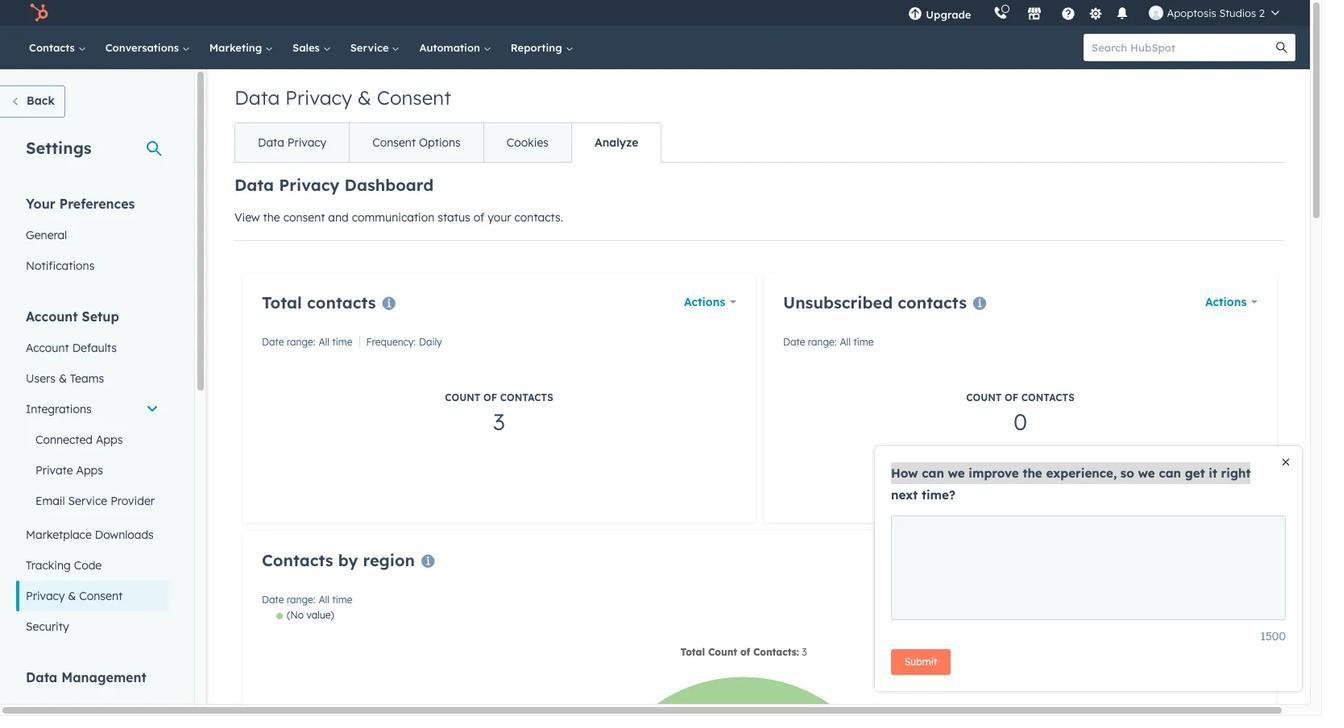 Task type: locate. For each thing, give the bounding box(es) containing it.
marketplaces button
[[1018, 0, 1052, 26]]

tracking code link
[[16, 550, 168, 581]]

contacts up 0
[[1021, 392, 1075, 404]]

service up data privacy & consent
[[350, 41, 392, 54]]

actions button for 0
[[1205, 291, 1258, 313]]

range:
[[287, 336, 315, 348], [808, 336, 837, 348], [287, 594, 315, 606]]

of up 0
[[1005, 392, 1019, 404]]

tracking
[[26, 558, 71, 573]]

count inside count of contacts 0
[[966, 392, 1002, 404]]

privacy for data privacy & consent
[[285, 85, 352, 110]]

data privacy dashboard
[[234, 175, 434, 195]]

date down unsubscribed
[[783, 336, 805, 348]]

preferences
[[59, 196, 135, 212]]

date range: all time down total contacts
[[262, 336, 353, 348]]

1 count from the left
[[445, 392, 481, 404]]

privacy up "security"
[[26, 589, 65, 604]]

of inside the count of contacts 3
[[484, 392, 497, 404]]

all down unsubscribed
[[840, 336, 851, 348]]

data up view
[[234, 175, 274, 195]]

date down total
[[262, 336, 284, 348]]

3
[[493, 408, 505, 436]]

consent down 'tracking code' link
[[79, 589, 123, 604]]

contacts
[[29, 41, 78, 54], [500, 392, 553, 404], [1021, 392, 1075, 404], [262, 550, 333, 570]]

data up the
[[258, 135, 284, 150]]

all for daily
[[319, 336, 330, 348]]

settings link
[[1086, 4, 1106, 21]]

unsubscribed
[[783, 292, 893, 313]]

account defaults link
[[16, 333, 168, 363]]

connected
[[35, 433, 93, 447]]

date for daily
[[262, 336, 284, 348]]

0 horizontal spatial service
[[68, 494, 107, 508]]

1 horizontal spatial contacts
[[898, 292, 967, 313]]

marketplaces image
[[1028, 7, 1042, 22]]

1 horizontal spatial actions button
[[1205, 291, 1258, 313]]

contacts inside the count of contacts 3
[[500, 392, 553, 404]]

service down private apps link
[[68, 494, 107, 508]]

0 horizontal spatial count
[[445, 392, 481, 404]]

account setup element
[[16, 308, 168, 642]]

1 vertical spatial &
[[59, 371, 67, 386]]

&
[[358, 85, 371, 110], [59, 371, 67, 386], [68, 589, 76, 604]]

apps up private apps link
[[96, 433, 123, 447]]

contacts up 3
[[500, 392, 553, 404]]

notifications button
[[1109, 0, 1136, 26]]

account up account defaults
[[26, 309, 78, 325]]

1 actions from the left
[[684, 295, 725, 309]]

1 vertical spatial consent
[[372, 135, 416, 150]]

date range: all time
[[262, 336, 353, 348], [783, 336, 874, 348], [262, 594, 353, 606]]

privacy inside "link"
[[26, 589, 65, 604]]

0 vertical spatial service
[[350, 41, 392, 54]]

privacy up data privacy dashboard
[[287, 135, 327, 150]]

2 actions from the left
[[1205, 295, 1247, 309]]

of up 3
[[484, 392, 497, 404]]

& down tracking code
[[68, 589, 76, 604]]

reporting
[[511, 41, 565, 54]]

1 vertical spatial service
[[68, 494, 107, 508]]

notifications
[[26, 259, 95, 273]]

data privacy link
[[235, 123, 349, 162]]

& inside "link"
[[68, 589, 76, 604]]

data down the marketing link
[[234, 85, 280, 110]]

1 horizontal spatial actions
[[1205, 295, 1247, 309]]

& for consent
[[68, 589, 76, 604]]

privacy for data privacy dashboard
[[279, 175, 340, 195]]

of inside count of contacts 0
[[1005, 392, 1019, 404]]

1 horizontal spatial count
[[966, 392, 1002, 404]]

users & teams link
[[16, 363, 168, 394]]

count for 0
[[966, 392, 1002, 404]]

service link
[[341, 26, 410, 69]]

all
[[319, 336, 330, 348], [840, 336, 851, 348], [319, 594, 330, 606]]

date range: all time down unsubscribed
[[783, 336, 874, 348]]

0 horizontal spatial &
[[59, 371, 67, 386]]

marketing link
[[200, 26, 283, 69]]

time
[[332, 336, 353, 348], [854, 336, 874, 348], [332, 594, 353, 606]]

& for teams
[[59, 371, 67, 386]]

privacy for data privacy
[[287, 135, 327, 150]]

contacts
[[307, 292, 376, 313], [898, 292, 967, 313]]

1 actions button from the left
[[684, 291, 736, 313]]

2 account from the top
[[26, 341, 69, 355]]

upgrade
[[926, 8, 971, 21]]

date
[[262, 336, 284, 348], [783, 336, 805, 348], [262, 594, 284, 606]]

contacts down hubspot link
[[29, 41, 78, 54]]

0 vertical spatial &
[[358, 85, 371, 110]]

frequency:
[[366, 336, 416, 348]]

range: down contacts by region
[[287, 594, 315, 606]]

view
[[234, 210, 260, 225]]

date range: all time for 0
[[783, 336, 874, 348]]

data inside "link"
[[258, 135, 284, 150]]

menu item
[[983, 0, 986, 26]]

2 count from the left
[[966, 392, 1002, 404]]

menu
[[897, 0, 1291, 26]]

connected apps link
[[16, 425, 168, 455]]

cookies link
[[483, 123, 571, 162]]

general link
[[16, 220, 168, 251]]

account for account setup
[[26, 309, 78, 325]]

conversations
[[105, 41, 182, 54]]

apoptosis studios 2
[[1167, 6, 1265, 19]]

data
[[234, 85, 280, 110], [258, 135, 284, 150], [234, 175, 274, 195], [26, 670, 57, 686]]

contacts link
[[19, 26, 96, 69]]

navigation
[[234, 122, 662, 163]]

time for daily
[[332, 336, 353, 348]]

0 horizontal spatial actions
[[684, 295, 725, 309]]

1 horizontal spatial &
[[68, 589, 76, 604]]

automation link
[[410, 26, 501, 69]]

notifications image
[[1116, 7, 1130, 22]]

private
[[35, 463, 73, 478]]

calling icon image
[[994, 6, 1008, 21]]

0
[[1014, 408, 1027, 436]]

analyze link
[[571, 123, 661, 162]]

1 account from the top
[[26, 309, 78, 325]]

range: down unsubscribed
[[808, 336, 837, 348]]

actions button
[[684, 291, 736, 313], [1205, 291, 1258, 313]]

contacts for 0
[[898, 292, 967, 313]]

1 contacts from the left
[[307, 292, 376, 313]]

account for account defaults
[[26, 341, 69, 355]]

consent up dashboard
[[372, 135, 416, 150]]

privacy down sales link
[[285, 85, 352, 110]]

integrations button
[[16, 394, 168, 425]]

apps
[[96, 433, 123, 447], [76, 463, 103, 478]]

service
[[350, 41, 392, 54], [68, 494, 107, 508]]

time down the unsubscribed contacts
[[854, 336, 874, 348]]

your preferences
[[26, 196, 135, 212]]

& right the "users" on the left bottom of the page
[[59, 371, 67, 386]]

2 contacts from the left
[[898, 292, 967, 313]]

unsubscribed contacts
[[783, 292, 967, 313]]

contacts left by
[[262, 550, 333, 570]]

2 vertical spatial consent
[[79, 589, 123, 604]]

and
[[328, 210, 349, 225]]

account up the "users" on the left bottom of the page
[[26, 341, 69, 355]]

& down the service link
[[358, 85, 371, 110]]

data down "security"
[[26, 670, 57, 686]]

contacts inside 'link'
[[29, 41, 78, 54]]

general
[[26, 228, 67, 243]]

0 horizontal spatial actions button
[[684, 291, 736, 313]]

2 vertical spatial &
[[68, 589, 76, 604]]

data for data privacy
[[258, 135, 284, 150]]

contacts for 3
[[307, 292, 376, 313]]

apps up email service provider link
[[76, 463, 103, 478]]

0 horizontal spatial contacts
[[307, 292, 376, 313]]

setup
[[82, 309, 119, 325]]

integrations
[[26, 402, 92, 417]]

2 horizontal spatial &
[[358, 85, 371, 110]]

total
[[262, 292, 302, 313]]

actions button for 3
[[684, 291, 736, 313]]

privacy up 'consent'
[[279, 175, 340, 195]]

apoptosis studios 2 button
[[1140, 0, 1289, 26]]

of left your
[[474, 210, 484, 225]]

your preferences element
[[16, 195, 168, 281]]

apoptosis
[[1167, 6, 1216, 19]]

0 vertical spatial account
[[26, 309, 78, 325]]

menu containing apoptosis studios 2
[[897, 0, 1291, 26]]

security link
[[16, 612, 168, 642]]

interactive chart image
[[262, 609, 1257, 716]]

actions
[[684, 295, 725, 309], [1205, 295, 1247, 309]]

1 vertical spatial apps
[[76, 463, 103, 478]]

email
[[35, 494, 65, 508]]

0 vertical spatial apps
[[96, 433, 123, 447]]

time down total contacts
[[332, 336, 353, 348]]

consent options link
[[349, 123, 483, 162]]

consent up consent options link
[[377, 85, 451, 110]]

count inside the count of contacts 3
[[445, 392, 481, 404]]

data management
[[26, 670, 146, 686]]

range: down total contacts
[[287, 336, 315, 348]]

1 vertical spatial account
[[26, 341, 69, 355]]

privacy inside "link"
[[287, 135, 327, 150]]

help image
[[1062, 7, 1076, 22]]

account
[[26, 309, 78, 325], [26, 341, 69, 355]]

email service provider
[[35, 494, 155, 508]]

options
[[419, 135, 461, 150]]

2 actions button from the left
[[1205, 291, 1258, 313]]

status
[[438, 210, 470, 225]]

all down total contacts
[[319, 336, 330, 348]]



Task type: describe. For each thing, give the bounding box(es) containing it.
0 vertical spatial consent
[[377, 85, 451, 110]]

communication
[[352, 210, 435, 225]]

back link
[[0, 85, 65, 118]]

count of contacts 0
[[966, 392, 1075, 436]]

of for 0
[[1005, 392, 1019, 404]]

service inside account setup "element"
[[68, 494, 107, 508]]

by
[[338, 550, 358, 570]]

range: for 0
[[808, 336, 837, 348]]

navigation containing data privacy
[[234, 122, 662, 163]]

search image
[[1276, 42, 1288, 53]]

of for 3
[[484, 392, 497, 404]]

marketplace
[[26, 528, 92, 542]]

time for 0
[[854, 336, 874, 348]]

count for 3
[[445, 392, 481, 404]]

hubspot link
[[19, 3, 60, 23]]

apps for connected apps
[[96, 433, 123, 447]]

daily
[[419, 336, 442, 348]]

marketplace downloads link
[[16, 520, 168, 550]]

all down contacts by region
[[319, 594, 330, 606]]

consent inside privacy & consent "link"
[[79, 589, 123, 604]]

time down contacts by region
[[332, 594, 353, 606]]

email service provider link
[[16, 486, 168, 516]]

account setup
[[26, 309, 119, 325]]

private apps
[[35, 463, 103, 478]]

defaults
[[72, 341, 117, 355]]

tracking code
[[26, 558, 102, 573]]

actions for 3
[[684, 295, 725, 309]]

teams
[[70, 371, 104, 386]]

data privacy & consent
[[234, 85, 451, 110]]

date range: all time for daily
[[262, 336, 353, 348]]

tara schultz image
[[1149, 6, 1164, 20]]

contacts by region
[[262, 550, 415, 570]]

contacts inside count of contacts 0
[[1021, 392, 1075, 404]]

date down contacts by region
[[262, 594, 284, 606]]

actions for 0
[[1205, 295, 1247, 309]]

Search HubSpot search field
[[1084, 34, 1281, 61]]

conversations link
[[96, 26, 200, 69]]

sales
[[293, 41, 323, 54]]

data management element
[[16, 669, 168, 716]]

dashboard
[[345, 175, 434, 195]]

reporting link
[[501, 26, 583, 69]]

your
[[26, 196, 55, 212]]

account defaults
[[26, 341, 117, 355]]

management
[[61, 670, 146, 686]]

connected apps
[[35, 433, 123, 447]]

region
[[363, 550, 415, 570]]

users & teams
[[26, 371, 104, 386]]

privacy & consent link
[[16, 581, 168, 612]]

help button
[[1055, 0, 1082, 26]]

provider
[[110, 494, 155, 508]]

data privacy
[[258, 135, 327, 150]]

privacy & consent
[[26, 589, 123, 604]]

data for data privacy dashboard
[[234, 175, 274, 195]]

your
[[488, 210, 511, 225]]

view the consent and communication status of your contacts.
[[234, 210, 563, 225]]

data for data management
[[26, 670, 57, 686]]

calling icon button
[[987, 2, 1015, 23]]

sales link
[[283, 26, 341, 69]]

apps for private apps
[[76, 463, 103, 478]]

notifications link
[[16, 251, 168, 281]]

data for data privacy & consent
[[234, 85, 280, 110]]

analyze
[[595, 135, 638, 150]]

total contacts
[[262, 292, 376, 313]]

all for 0
[[840, 336, 851, 348]]

1 horizontal spatial service
[[350, 41, 392, 54]]

date range: all time down contacts by region
[[262, 594, 353, 606]]

private apps link
[[16, 455, 168, 486]]

frequency: daily
[[366, 336, 442, 348]]

security
[[26, 620, 69, 634]]

consent
[[283, 210, 325, 225]]

downloads
[[95, 528, 154, 542]]

consent options
[[372, 135, 461, 150]]

the
[[263, 210, 280, 225]]

date for 0
[[783, 336, 805, 348]]

search button
[[1268, 34, 1296, 61]]

range: for daily
[[287, 336, 315, 348]]

hubspot image
[[29, 3, 48, 23]]

count of contacts 3
[[445, 392, 553, 436]]

code
[[74, 558, 102, 573]]

settings
[[26, 138, 91, 158]]

consent inside consent options link
[[372, 135, 416, 150]]

studios
[[1219, 6, 1256, 19]]

contacts.
[[514, 210, 563, 225]]

settings image
[[1089, 7, 1103, 21]]

cookies
[[507, 135, 549, 150]]

marketing
[[209, 41, 265, 54]]

users
[[26, 371, 56, 386]]

marketplace downloads
[[26, 528, 154, 542]]

2
[[1259, 6, 1265, 19]]

back
[[27, 93, 55, 108]]

automation
[[419, 41, 483, 54]]

upgrade image
[[908, 7, 923, 22]]



Task type: vqa. For each thing, say whether or not it's contained in the screenshot.
& to the right
yes



